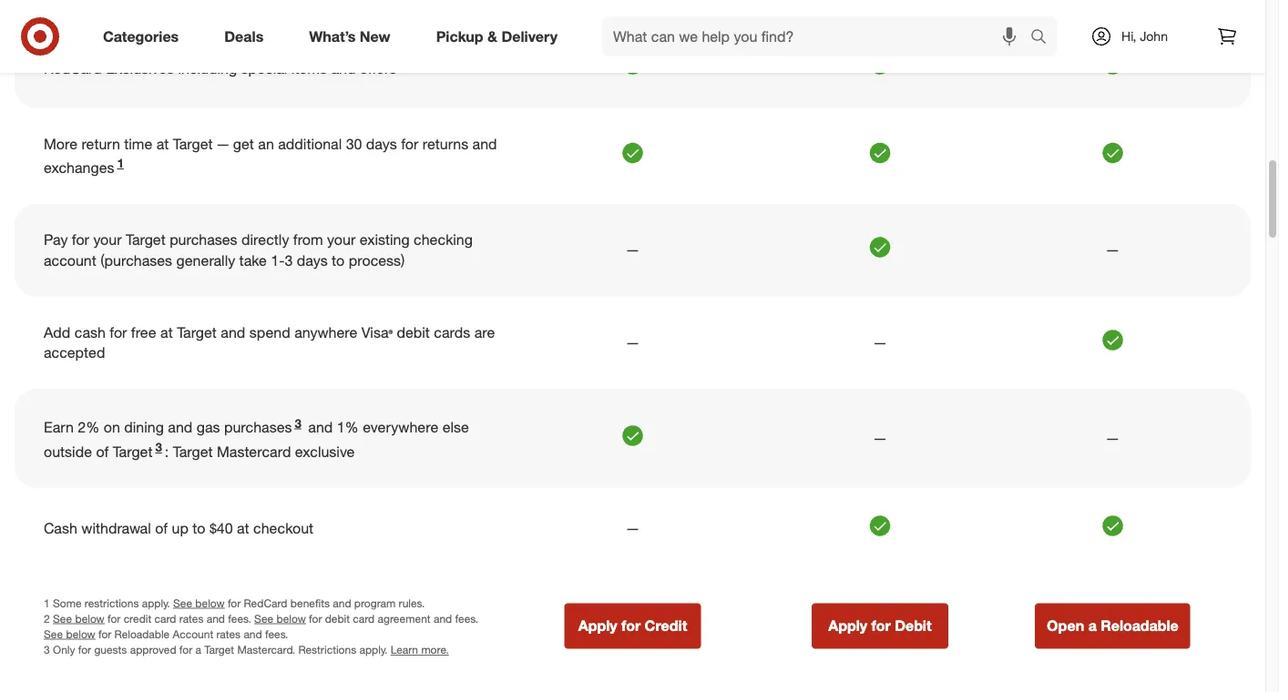 Task type: vqa. For each thing, say whether or not it's contained in the screenshot.
$100
no



Task type: describe. For each thing, give the bounding box(es) containing it.
search
[[1023, 29, 1066, 47]]

on
[[104, 419, 120, 437]]

hi,
[[1122, 28, 1137, 44]]

for right the only
[[78, 643, 91, 657]]

earn 2% on dining and gas purchases 3
[[44, 416, 302, 437]]

account
[[173, 628, 213, 641]]

&
[[488, 27, 498, 45]]

2 horizontal spatial fees.
[[455, 612, 478, 626]]

0 horizontal spatial fees.
[[228, 612, 251, 626]]

agreement
[[378, 612, 431, 626]]

deals
[[224, 27, 264, 45]]

new
[[360, 27, 391, 45]]

for left credit
[[622, 618, 641, 635]]

spend
[[249, 323, 290, 341]]

deals link
[[209, 16, 286, 57]]

below down the benefits
[[277, 612, 306, 626]]

for down the benefits
[[309, 612, 322, 626]]

for down account at the left of page
[[179, 643, 192, 657]]

accepted
[[44, 344, 105, 362]]

more return time at target — get an additional 30 days for returns and exchanges
[[44, 135, 497, 177]]

1 horizontal spatial of
[[155, 520, 168, 538]]

more.
[[421, 643, 449, 657]]

1 horizontal spatial reloadable
[[1101, 618, 1179, 635]]

1 for 1
[[117, 156, 124, 170]]

apply for credit
[[578, 618, 687, 635]]

target inside pay for your target purchases directly from your existing checking account (purchases generally take 1-3 days to process)
[[126, 231, 166, 249]]

add cash for free at target and spend anywhere visa® debit cards are accepted
[[44, 323, 495, 362]]

withdrawal
[[81, 520, 151, 538]]

mastercard
[[217, 443, 291, 461]]

and inside earn 2% on dining and gas purchases 3
[[168, 419, 193, 437]]

and right the benefits
[[333, 596, 351, 610]]

see down 2
[[44, 628, 63, 641]]

1%
[[337, 419, 359, 437]]

and inside the add cash for free at target and spend anywhere visa® debit cards are accepted
[[221, 323, 245, 341]]

offers
[[360, 60, 397, 77]]

only
[[53, 643, 75, 657]]

generally
[[176, 252, 235, 269]]

redcard exclusives including special items and offers
[[44, 60, 397, 77]]

pickup & delivery
[[436, 27, 558, 45]]

1 some restrictions apply. see below for redcard benefits and program rules. 2 see below for credit card rates and fees. see below for debit card agreement and fees. see below for reloadable account rates and fees. 3 only for guests approved for a target mastercard. restrictions apply. learn more.
[[44, 596, 478, 657]]

restrictions
[[298, 643, 357, 657]]

purchases inside pay for your target purchases directly from your existing checking account (purchases generally take 1-3 days to process)
[[170, 231, 237, 249]]

anywhere
[[295, 323, 358, 341]]

some
[[53, 596, 82, 610]]

cards
[[434, 323, 470, 341]]

0 horizontal spatial redcard
[[44, 60, 102, 77]]

1 vertical spatial to
[[193, 520, 205, 538]]

checkout
[[253, 520, 314, 538]]

:
[[165, 443, 169, 461]]

1 vertical spatial 3 link
[[153, 440, 165, 461]]

1 for 1 some restrictions apply. see below for redcard benefits and program rules. 2 see below for credit card rates and fees. see below for debit card agreement and fees. see below for reloadable account rates and fees. 3 only for guests approved for a target mastercard. restrictions apply. learn more.
[[44, 596, 50, 610]]

for inside more return time at target — get an additional 30 days for returns and exchanges
[[401, 135, 419, 153]]

3 inside pay for your target purchases directly from your existing checking account (purchases generally take 1-3 days to process)
[[285, 252, 293, 269]]

and 1% everywhere else outside of target
[[44, 419, 469, 461]]

what's new link
[[294, 16, 413, 57]]

guests
[[94, 643, 127, 657]]

2 vertical spatial at
[[237, 520, 249, 538]]

what's
[[309, 27, 356, 45]]

reloadable inside 1 some restrictions apply. see below for redcard benefits and program rules. 2 see below for credit card rates and fees. see below for debit card agreement and fees. see below for reloadable account rates and fees. 3 only for guests approved for a target mastercard. restrictions apply. learn more.
[[114, 628, 170, 641]]

target inside and 1% everywhere else outside of target
[[113, 443, 153, 461]]

1 link
[[114, 156, 127, 177]]

1 your from the left
[[93, 231, 122, 249]]

items
[[292, 60, 327, 77]]

get
[[233, 135, 254, 153]]

additional
[[278, 135, 342, 153]]

3 inside "3 : target mastercard exclusive"
[[155, 440, 162, 455]]

debit inside the add cash for free at target and spend anywhere visa® debit cards are accepted
[[397, 323, 430, 341]]

and up account at the left of page
[[207, 612, 225, 626]]

hi, john
[[1122, 28, 1168, 44]]

more
[[44, 135, 77, 153]]

debit inside 1 some restrictions apply. see below for redcard benefits and program rules. 2 see below for credit card rates and fees. see below for debit card agreement and fees. see below for reloadable account rates and fees. 3 only for guests approved for a target mastercard. restrictions apply. learn more.
[[325, 612, 350, 626]]

what's new
[[309, 27, 391, 45]]

mastercard.
[[237, 643, 295, 657]]

open
[[1047, 618, 1085, 635]]

and up mastercard.
[[244, 628, 262, 641]]

delivery
[[502, 27, 558, 45]]

2 your from the left
[[327, 231, 356, 249]]

pay for your target purchases directly from your existing checking account (purchases generally take 1-3 days to process)
[[44, 231, 473, 269]]

from
[[293, 231, 323, 249]]

0 vertical spatial rates
[[179, 612, 204, 626]]

benefits
[[290, 596, 330, 610]]

credit
[[645, 618, 687, 635]]

open a reloadable
[[1047, 618, 1179, 635]]

take
[[239, 252, 267, 269]]

restrictions
[[85, 596, 139, 610]]

return
[[81, 135, 120, 153]]

— inside more return time at target — get an additional 30 days for returns and exchanges
[[217, 135, 229, 153]]

target inside "3 : target mastercard exclusive"
[[173, 443, 213, 461]]

account
[[44, 252, 96, 269]]

approved
[[130, 643, 176, 657]]

at inside the add cash for free at target and spend anywhere visa® debit cards are accepted
[[160, 323, 173, 341]]

outside
[[44, 443, 92, 461]]

pay
[[44, 231, 68, 249]]

program
[[354, 596, 396, 610]]

2
[[44, 612, 50, 626]]

and inside more return time at target — get an additional 30 days for returns and exchanges
[[473, 135, 497, 153]]



Task type: locate. For each thing, give the bounding box(es) containing it.
debit
[[895, 618, 932, 635]]

cash
[[44, 520, 77, 538]]

cash
[[75, 323, 106, 341]]

1 apply from the left
[[578, 618, 618, 635]]

0 horizontal spatial 1
[[44, 596, 50, 610]]

3 left the only
[[44, 643, 50, 657]]

1 inside 1 some restrictions apply. see below for redcard benefits and program rules. 2 see below for credit card rates and fees. see below for debit card agreement and fees. see below for reloadable account rates and fees. 3 only for guests approved for a target mastercard. restrictions apply. learn more.
[[44, 596, 50, 610]]

1
[[117, 156, 124, 170], [44, 596, 50, 610]]

0 vertical spatial apply.
[[142, 596, 170, 610]]

1 down return
[[117, 156, 124, 170]]

3 left :
[[155, 440, 162, 455]]

apply for credit link
[[565, 604, 701, 650]]

exclusives
[[106, 60, 174, 77]]

your
[[93, 231, 122, 249], [327, 231, 356, 249]]

1 horizontal spatial fees.
[[265, 628, 288, 641]]

add
[[44, 323, 70, 341]]

free
[[131, 323, 156, 341]]

cash withdrawal of up to $40 at checkout
[[44, 520, 314, 538]]

1 vertical spatial 1
[[44, 596, 50, 610]]

existing
[[360, 231, 410, 249]]

for up account
[[72, 231, 89, 249]]

target right free
[[177, 323, 217, 341]]

rates right account at the left of page
[[216, 628, 241, 641]]

1 horizontal spatial to
[[332, 252, 345, 269]]

for
[[401, 135, 419, 153], [72, 231, 89, 249], [110, 323, 127, 341], [228, 596, 241, 610], [108, 612, 121, 626], [309, 612, 322, 626], [622, 618, 641, 635], [872, 618, 891, 635], [98, 628, 111, 641], [78, 643, 91, 657], [179, 643, 192, 657]]

3 link up exclusive
[[292, 416, 304, 437]]

card right credit
[[155, 612, 176, 626]]

apply for apply for debit
[[829, 618, 868, 635]]

pickup & delivery link
[[421, 16, 581, 57]]

1 horizontal spatial apply
[[829, 618, 868, 635]]

days down from
[[297, 252, 328, 269]]

0 horizontal spatial a
[[195, 643, 201, 657]]

below
[[195, 596, 225, 610], [75, 612, 104, 626], [277, 612, 306, 626], [66, 628, 95, 641]]

at right free
[[160, 323, 173, 341]]

at inside more return time at target — get an additional 30 days for returns and exchanges
[[156, 135, 169, 153]]

and
[[331, 60, 356, 77], [473, 135, 497, 153], [221, 323, 245, 341], [168, 419, 193, 437], [308, 419, 333, 437], [333, 596, 351, 610], [207, 612, 225, 626], [434, 612, 452, 626], [244, 628, 262, 641]]

rates up account at the left of page
[[179, 612, 204, 626]]

0 horizontal spatial apply.
[[142, 596, 170, 610]]

1 horizontal spatial apply.
[[360, 643, 388, 657]]

else
[[443, 419, 469, 437]]

0 horizontal spatial card
[[155, 612, 176, 626]]

a right open
[[1089, 618, 1097, 635]]

1 horizontal spatial days
[[366, 135, 397, 153]]

2%
[[78, 419, 100, 437]]

redcard
[[44, 60, 102, 77], [244, 596, 287, 610]]

target
[[173, 135, 213, 153], [126, 231, 166, 249], [177, 323, 217, 341], [113, 443, 153, 461], [173, 443, 213, 461], [204, 643, 234, 657]]

3 link
[[292, 416, 304, 437], [153, 440, 165, 461]]

apply inside apply for credit link
[[578, 618, 618, 635]]

including
[[178, 60, 237, 77]]

1 horizontal spatial card
[[353, 612, 375, 626]]

and right returns
[[473, 135, 497, 153]]

target right :
[[173, 443, 213, 461]]

for left the debit
[[872, 618, 891, 635]]

search button
[[1023, 16, 1066, 60]]

2 apply from the left
[[829, 618, 868, 635]]

debit down the benefits
[[325, 612, 350, 626]]

—
[[217, 135, 229, 153], [627, 241, 639, 259], [1107, 241, 1119, 259], [627, 334, 639, 352], [874, 334, 886, 352], [874, 430, 886, 447], [1107, 430, 1119, 447], [627, 520, 639, 538]]

gas
[[197, 419, 220, 437]]

3 inside earn 2% on dining and gas purchases 3
[[295, 416, 302, 431]]

to left the process)
[[332, 252, 345, 269]]

below up account at the left of page
[[195, 596, 225, 610]]

target down dining at the left
[[113, 443, 153, 461]]

and left spend
[[221, 323, 245, 341]]

0 vertical spatial a
[[1089, 618, 1097, 635]]

of
[[96, 443, 109, 461], [155, 520, 168, 538]]

days inside more return time at target — get an additional 30 days for returns and exchanges
[[366, 135, 397, 153]]

apply left the debit
[[829, 618, 868, 635]]

up
[[172, 520, 189, 538]]

(purchases
[[100, 252, 172, 269]]

What can we help you find? suggestions appear below search field
[[602, 16, 1035, 57]]

0 horizontal spatial your
[[93, 231, 122, 249]]

of down on
[[96, 443, 109, 461]]

dining
[[124, 419, 164, 437]]

1 vertical spatial rates
[[216, 628, 241, 641]]

to right up
[[193, 520, 205, 538]]

for up the guests
[[98, 628, 111, 641]]

to
[[332, 252, 345, 269], [193, 520, 205, 538]]

for left returns
[[401, 135, 419, 153]]

exchanges
[[44, 159, 114, 177]]

john
[[1140, 28, 1168, 44]]

1 vertical spatial purchases
[[224, 419, 292, 437]]

debit
[[397, 323, 430, 341], [325, 612, 350, 626]]

days
[[366, 135, 397, 153], [297, 252, 328, 269]]

3 link down dining at the left
[[153, 440, 165, 461]]

1 horizontal spatial debit
[[397, 323, 430, 341]]

redcard inside 1 some restrictions apply. see below for redcard benefits and program rules. 2 see below for credit card rates and fees. see below for debit card agreement and fees. see below for reloadable account rates and fees. 3 only for guests approved for a target mastercard. restrictions apply. learn more.
[[244, 596, 287, 610]]

for left free
[[110, 323, 127, 341]]

checking
[[414, 231, 473, 249]]

see up mastercard.
[[254, 612, 274, 626]]

1 vertical spatial at
[[160, 323, 173, 341]]

purchases up "3 : target mastercard exclusive"
[[224, 419, 292, 437]]

below down restrictions
[[75, 612, 104, 626]]

for inside the add cash for free at target and spend anywhere visa® debit cards are accepted
[[110, 323, 127, 341]]

1 horizontal spatial a
[[1089, 618, 1097, 635]]

visa®
[[362, 323, 393, 341]]

of inside and 1% everywhere else outside of target
[[96, 443, 109, 461]]

apply for debit link
[[812, 604, 949, 650]]

1 vertical spatial debit
[[325, 612, 350, 626]]

an
[[258, 135, 274, 153]]

0 vertical spatial redcard
[[44, 60, 102, 77]]

your right from
[[327, 231, 356, 249]]

debit right visa®
[[397, 323, 430, 341]]

target up (purchases
[[126, 231, 166, 249]]

a inside 1 some restrictions apply. see below for redcard benefits and program rules. 2 see below for credit card rates and fees. see below for debit card agreement and fees. see below for reloadable account rates and fees. 3 only for guests approved for a target mastercard. restrictions apply. learn more.
[[195, 643, 201, 657]]

1 vertical spatial days
[[297, 252, 328, 269]]

purchases up "generally"
[[170, 231, 237, 249]]

reloadable right open
[[1101, 618, 1179, 635]]

1 horizontal spatial 1
[[117, 156, 124, 170]]

1 vertical spatial a
[[195, 643, 201, 657]]

apply. left learn
[[360, 643, 388, 657]]

special
[[241, 60, 287, 77]]

card
[[155, 612, 176, 626], [353, 612, 375, 626]]

0 vertical spatial 1
[[117, 156, 124, 170]]

$40
[[210, 520, 233, 538]]

time
[[124, 135, 152, 153]]

and down what's new
[[331, 60, 356, 77]]

0 vertical spatial debit
[[397, 323, 430, 341]]

1 horizontal spatial 3 link
[[292, 416, 304, 437]]

apply
[[578, 618, 618, 635], [829, 618, 868, 635]]

0 horizontal spatial rates
[[179, 612, 204, 626]]

days inside pay for your target purchases directly from your existing checking account (purchases generally take 1-3 days to process)
[[297, 252, 328, 269]]

see up account at the left of page
[[173, 596, 192, 610]]

0 vertical spatial to
[[332, 252, 345, 269]]

0 horizontal spatial reloadable
[[114, 628, 170, 641]]

at
[[156, 135, 169, 153], [160, 323, 173, 341], [237, 520, 249, 538]]

target inside the add cash for free at target and spend anywhere visa® debit cards are accepted
[[177, 323, 217, 341]]

1 horizontal spatial your
[[327, 231, 356, 249]]

learn
[[391, 643, 418, 657]]

0 vertical spatial of
[[96, 443, 109, 461]]

target inside more return time at target — get an additional 30 days for returns and exchanges
[[173, 135, 213, 153]]

0 vertical spatial at
[[156, 135, 169, 153]]

purchases inside earn 2% on dining and gas purchases 3
[[224, 419, 292, 437]]

target left "get"
[[173, 135, 213, 153]]

1 vertical spatial of
[[155, 520, 168, 538]]

returns
[[423, 135, 469, 153]]

apply for debit
[[829, 618, 932, 635]]

open a reloadable link
[[1035, 604, 1191, 650]]

1 up 2
[[44, 596, 50, 610]]

are
[[475, 323, 495, 341]]

at right $40
[[237, 520, 249, 538]]

exclusive
[[295, 443, 355, 461]]

earn
[[44, 419, 74, 437]]

and up :
[[168, 419, 193, 437]]

0 vertical spatial purchases
[[170, 231, 237, 249]]

days right 30
[[366, 135, 397, 153]]

rules.
[[399, 596, 425, 610]]

apply left credit
[[578, 618, 618, 635]]

redcard left the benefits
[[244, 596, 287, 610]]

0 horizontal spatial of
[[96, 443, 109, 461]]

to inside pay for your target purchases directly from your existing checking account (purchases generally take 1-3 days to process)
[[332, 252, 345, 269]]

categories link
[[87, 16, 202, 57]]

0 vertical spatial 3 link
[[292, 416, 304, 437]]

1 horizontal spatial rates
[[216, 628, 241, 641]]

for up mastercard.
[[228, 596, 241, 610]]

and up more. at the bottom of page
[[434, 612, 452, 626]]

process)
[[349, 252, 405, 269]]

apply inside apply for debit link
[[829, 618, 868, 635]]

target down account at the left of page
[[204, 643, 234, 657]]

and inside and 1% everywhere else outside of target
[[308, 419, 333, 437]]

and up exclusive
[[308, 419, 333, 437]]

3 up exclusive
[[295, 416, 302, 431]]

0 horizontal spatial apply
[[578, 618, 618, 635]]

a
[[1089, 618, 1097, 635], [195, 643, 201, 657]]

0 horizontal spatial days
[[297, 252, 328, 269]]

at right time
[[156, 135, 169, 153]]

0 horizontal spatial to
[[193, 520, 205, 538]]

apply for apply for credit
[[578, 618, 618, 635]]

rates
[[179, 612, 204, 626], [216, 628, 241, 641]]

2 card from the left
[[353, 612, 375, 626]]

reloadable down credit
[[114, 628, 170, 641]]

credit
[[124, 612, 152, 626]]

apply. up credit
[[142, 596, 170, 610]]

1 vertical spatial redcard
[[244, 596, 287, 610]]

see
[[173, 596, 192, 610], [53, 612, 72, 626], [254, 612, 274, 626], [44, 628, 63, 641]]

1 vertical spatial apply.
[[360, 643, 388, 657]]

categories
[[103, 27, 179, 45]]

for down restrictions
[[108, 612, 121, 626]]

1 inside "link"
[[117, 156, 124, 170]]

3 : target mastercard exclusive
[[155, 440, 355, 461]]

apply.
[[142, 596, 170, 610], [360, 643, 388, 657]]

see right 2
[[53, 612, 72, 626]]

0 vertical spatial days
[[366, 135, 397, 153]]

of left up
[[155, 520, 168, 538]]

0 horizontal spatial debit
[[325, 612, 350, 626]]

pickup
[[436, 27, 484, 45]]

0 horizontal spatial 3 link
[[153, 440, 165, 461]]

1 card from the left
[[155, 612, 176, 626]]

1-
[[271, 252, 285, 269]]

1 horizontal spatial redcard
[[244, 596, 287, 610]]

your up (purchases
[[93, 231, 122, 249]]

a down account at the left of page
[[195, 643, 201, 657]]

everywhere
[[363, 419, 439, 437]]

for inside pay for your target purchases directly from your existing checking account (purchases generally take 1-3 days to process)
[[72, 231, 89, 249]]

below up the only
[[66, 628, 95, 641]]

30
[[346, 135, 362, 153]]

card down "program"
[[353, 612, 375, 626]]

3 down the directly
[[285, 252, 293, 269]]

redcard left the exclusives
[[44, 60, 102, 77]]

target inside 1 some restrictions apply. see below for redcard benefits and program rules. 2 see below for credit card rates and fees. see below for debit card agreement and fees. see below for reloadable account rates and fees. 3 only for guests approved for a target mastercard. restrictions apply. learn more.
[[204, 643, 234, 657]]

3 inside 1 some restrictions apply. see below for redcard benefits and program rules. 2 see below for credit card rates and fees. see below for debit card agreement and fees. see below for reloadable account rates and fees. 3 only for guests approved for a target mastercard. restrictions apply. learn more.
[[44, 643, 50, 657]]



